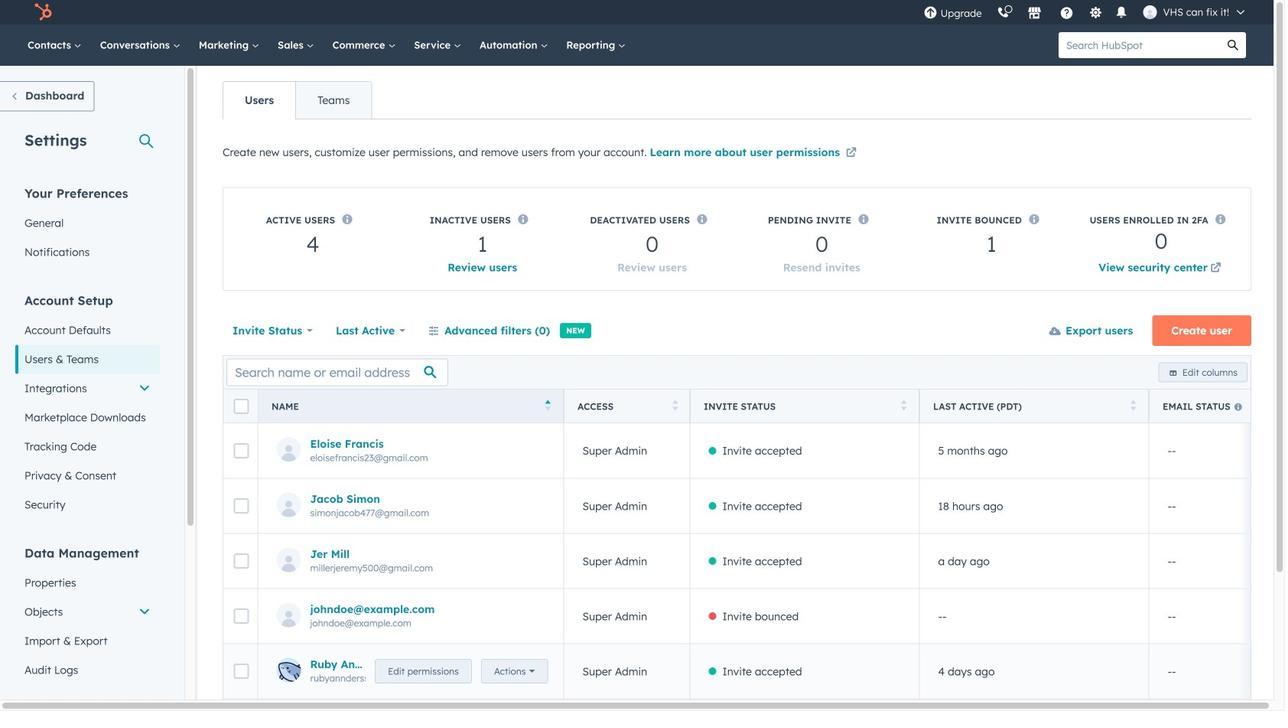 Task type: describe. For each thing, give the bounding box(es) containing it.
press to sort. image for second press to sort. element from right
[[901, 400, 907, 411]]

2 link opens in a new window image from the top
[[1211, 263, 1222, 274]]

2 link opens in a new window image from the top
[[846, 148, 857, 159]]

2 press to sort. element from the left
[[901, 400, 907, 413]]

access element
[[564, 699, 690, 711]]

last active element
[[920, 699, 1150, 711]]

terry turtle image
[[1144, 5, 1158, 19]]

invite status element
[[690, 699, 920, 711]]

marketplaces image
[[1028, 7, 1042, 21]]



Task type: locate. For each thing, give the bounding box(es) containing it.
1 horizontal spatial press to sort. image
[[1131, 400, 1137, 411]]

press to sort. image
[[901, 400, 907, 411], [1131, 400, 1137, 411]]

menu
[[917, 0, 1256, 24]]

ascending sort. press to sort descending. image
[[545, 400, 551, 411]]

3 press to sort. element from the left
[[1131, 400, 1137, 413]]

1 link opens in a new window image from the top
[[846, 144, 857, 163]]

1 press to sort. element from the left
[[673, 400, 678, 413]]

ascending sort. press to sort descending. element
[[545, 400, 551, 413]]

0 horizontal spatial press to sort. element
[[673, 400, 678, 413]]

link opens in a new window image
[[846, 144, 857, 163], [846, 148, 857, 159]]

2 horizontal spatial press to sort. element
[[1131, 400, 1137, 413]]

1 press to sort. image from the left
[[901, 400, 907, 411]]

2 press to sort. image from the left
[[1131, 400, 1137, 411]]

press to sort. image
[[673, 400, 678, 411]]

Search HubSpot search field
[[1059, 32, 1221, 58]]

name element
[[258, 699, 564, 711]]

data management element
[[15, 545, 160, 685]]

press to sort. element
[[673, 400, 678, 413], [901, 400, 907, 413], [1131, 400, 1137, 413]]

navigation
[[223, 81, 372, 119]]

your preferences element
[[15, 185, 160, 267]]

press to sort. image for third press to sort. element from the left
[[1131, 400, 1137, 411]]

email status element
[[1150, 699, 1286, 711]]

Search name or email address search field
[[227, 359, 448, 386]]

link opens in a new window image
[[1211, 259, 1222, 278], [1211, 263, 1222, 274]]

1 horizontal spatial press to sort. element
[[901, 400, 907, 413]]

0 horizontal spatial press to sort. image
[[901, 400, 907, 411]]

1 link opens in a new window image from the top
[[1211, 259, 1222, 278]]

account setup element
[[15, 292, 160, 519]]



Task type: vqa. For each thing, say whether or not it's contained in the screenshot.
leftmost Press to sort. icon
yes



